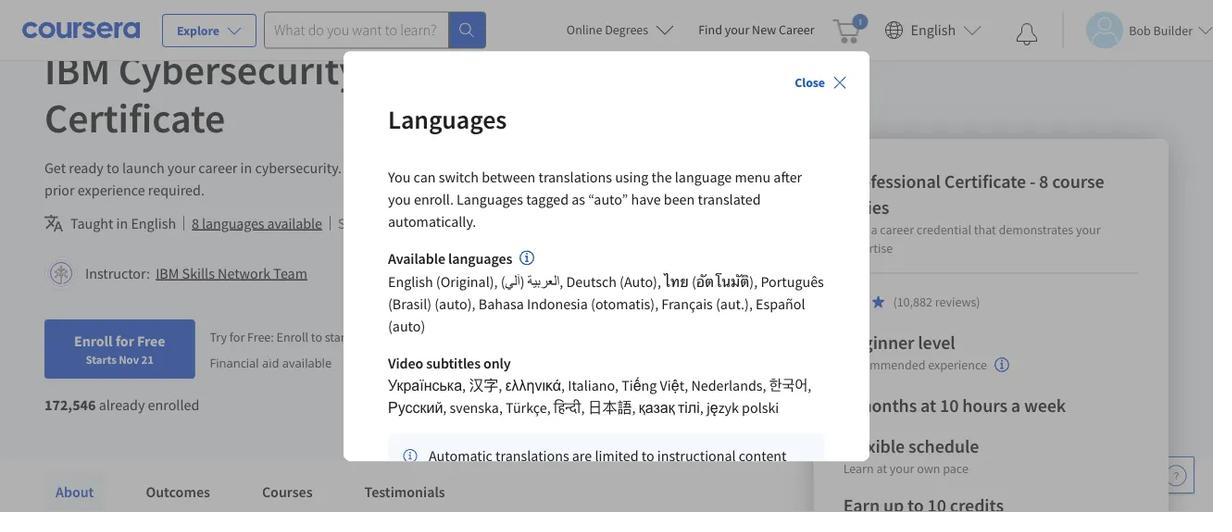 Task type: describe. For each thing, give the bounding box(es) containing it.
8 languages available
[[192, 215, 322, 233]]

experience inside the get ready to launch your career in cybersecurity. build job-ready skills for an in-demand role in the field, no degree or prior experience required.
[[78, 181, 145, 200]]

in-
[[515, 159, 532, 177]]

1 vertical spatial translated
[[499, 215, 562, 233]]

build
[[345, 159, 377, 177]]

aid
[[262, 355, 279, 371]]

your inside professional certificate - 8 course series earn a career credential that demonstrates your expertise
[[1077, 221, 1101, 238]]

тілі,
[[678, 399, 704, 418]]

tiếng
[[622, 377, 657, 396]]

testimonials link
[[354, 472, 457, 512]]

(อัตโนมัติ),
[[692, 273, 758, 292]]

of
[[524, 492, 536, 511]]

find
[[699, 21, 723, 38]]

cybersecurity.
[[255, 159, 342, 177]]

career inside professional certificate - 8 course series earn a career credential that demonstrates your expertise
[[880, 221, 915, 238]]

already
[[99, 396, 145, 415]]

the inside the get ready to launch your career in cybersecurity. build job-ready skills for an in-demand role in the field, no degree or prior experience required.
[[628, 159, 649, 177]]

taught
[[70, 215, 113, 233]]

available inside button
[[267, 215, 322, 233]]

have
[[631, 190, 661, 209]]

shopping cart: 1 item image
[[833, 14, 869, 44]]

instructor:
[[85, 265, 150, 283]]

(such
[[597, 492, 631, 511]]

7-
[[380, 329, 390, 346]]

video
[[388, 355, 424, 373]]

(auto),
[[435, 296, 476, 314]]

0 horizontal spatial english
[[131, 215, 176, 233]]

professional inside professional certificate - 8 course series earn a career credential that demonstrates your expertise
[[844, 170, 941, 193]]

close button
[[788, 66, 855, 99]]

deutsch
[[567, 273, 617, 292]]

between
[[482, 168, 536, 187]]

no
[[686, 159, 702, 177]]

switch
[[439, 168, 479, 187]]

be
[[481, 215, 496, 233]]

languages for 8
[[202, 215, 264, 233]]

experience inside beginner level recommended experience
[[929, 357, 988, 374]]

1 services, from the left
[[544, 470, 597, 488]]

(original),
[[436, 273, 498, 292]]

after
[[774, 168, 803, 187]]

external
[[651, 492, 701, 511]]

career inside the get ready to launch your career in cybersecurity. build job-ready skills for an in-demand role in the field, no degree or prior experience required.
[[199, 159, 238, 177]]

(aut.),
[[716, 296, 753, 314]]

cybersecurity
[[118, 44, 359, 95]]

2 ready from the left
[[405, 159, 440, 177]]

team
[[274, 265, 308, 283]]

beginner
[[844, 331, 915, 354]]

8 languages available button
[[192, 213, 322, 235]]

languages for available
[[448, 250, 513, 269]]

more information on translated content image
[[520, 251, 535, 266]]

1 horizontal spatial in
[[241, 159, 252, 177]]

demonstrates
[[999, 221, 1074, 238]]

free
[[137, 332, 165, 351]]

flexible
[[844, 435, 905, 458]]

about
[[56, 483, 94, 502]]

0 vertical spatial at
[[921, 394, 937, 417]]

as inside you can switch between translations using the language menu after you enroll. languages tagged as "auto" have been translated automatically.
[[572, 190, 586, 209]]

professional certificate - 8 course series earn a career credential that demonstrates your expertise
[[844, 170, 1105, 257]]

automatic translations are limited to instructional content only. instructional services, support services, and content hosted outside of coursera (such as external website
[[429, 448, 800, 512]]

own
[[917, 461, 941, 477]]

8 inside professional certificate - 8 course series earn a career credential that demonstrates your expertise
[[1040, 170, 1049, 193]]

you
[[388, 168, 411, 187]]

a inside professional certificate - 8 course series earn a career credential that demonstrates your expertise
[[871, 221, 878, 238]]

українська,
[[388, 377, 466, 396]]

week
[[1025, 394, 1067, 417]]

nederlands,
[[692, 377, 767, 396]]

(auto)
[[388, 318, 426, 336]]

using
[[615, 168, 649, 187]]

indonesia
[[527, 296, 588, 314]]

available
[[388, 250, 446, 269]]

you can switch between translations using the language menu after you enroll. languages tagged as "auto" have been translated automatically.
[[388, 168, 803, 231]]

translations inside automatic translations are limited to instructional content only. instructional services, support services, and content hosted outside of coursera (such as external website
[[496, 448, 569, 466]]

network
[[218, 265, 271, 283]]

not
[[457, 215, 478, 233]]

coursera
[[539, 492, 595, 511]]

1 ready from the left
[[69, 159, 104, 177]]

starts
[[86, 353, 116, 367]]

español
[[756, 296, 806, 314]]

instructor: ibm skills network team
[[85, 265, 308, 283]]

日本語,
[[588, 399, 636, 418]]

professional inside ibm cybersecurity analyst professional certificate
[[504, 44, 720, 95]]

support
[[600, 470, 649, 488]]

0 horizontal spatial in
[[116, 215, 128, 233]]

can
[[414, 168, 436, 187]]

start
[[325, 329, 350, 346]]

tagged
[[526, 190, 569, 209]]

italiano,
[[568, 377, 619, 396]]

trial
[[494, 329, 516, 346]]

only
[[484, 355, 511, 373]]

your inside the get ready to launch your career in cybersecurity. build job-ready skills for an in-demand role in the field, no degree or prior experience required.
[[168, 159, 196, 177]]

(10,882
[[894, 294, 933, 310]]

try for free: enroll to start your 7-day full access free trial financial aid available
[[210, 329, 516, 371]]

4
[[844, 394, 853, 417]]

your inside the flexible schedule learn at your own pace
[[890, 461, 915, 477]]

1 horizontal spatial ibm
[[156, 265, 179, 283]]

job-
[[380, 159, 405, 177]]

outcomes
[[146, 483, 210, 502]]

қазақ
[[639, 399, 675, 418]]



Task type: vqa. For each thing, say whether or not it's contained in the screenshot.
Coursera Plus image
no



Task type: locate. For each thing, give the bounding box(es) containing it.
8 inside button
[[192, 215, 199, 233]]

العربية
[[528, 273, 560, 292]]

1 vertical spatial languages
[[457, 190, 523, 209]]

english right shopping cart: 1 item icon
[[911, 21, 956, 39]]

ready
[[69, 159, 104, 177], [405, 159, 440, 177]]

1 horizontal spatial enroll
[[277, 329, 309, 346]]

1 vertical spatial english
[[131, 215, 176, 233]]

financial
[[210, 355, 259, 371]]

2 vertical spatial content
[[735, 470, 783, 488]]

enroll up starts
[[74, 332, 113, 351]]

1 vertical spatial a
[[1012, 394, 1021, 417]]

2 horizontal spatial english
[[911, 21, 956, 39]]

français
[[662, 296, 713, 314]]

certificate up launch
[[44, 92, 225, 144]]

level
[[918, 331, 956, 354]]

available right the aid
[[282, 355, 332, 371]]

ibm left the skills
[[156, 265, 179, 283]]

professional
[[504, 44, 720, 95], [844, 170, 941, 193]]

ibm inside ibm cybersecurity analyst professional certificate
[[44, 44, 110, 95]]

for inside enroll for free starts nov 21
[[116, 332, 134, 351]]

series
[[844, 196, 890, 219]]

for right try
[[230, 329, 245, 346]]

for inside the get ready to launch your career in cybersecurity. build job-ready skills for an in-demand role in the field, no degree or prior experience required.
[[477, 159, 494, 177]]

0 horizontal spatial the
[[628, 159, 649, 177]]

ready right get
[[69, 159, 104, 177]]

0 vertical spatial available
[[267, 215, 322, 233]]

русский,
[[388, 399, 447, 418]]

experience down level
[[929, 357, 988, 374]]

earn
[[844, 221, 869, 238]]

enroll inside enroll for free starts nov 21
[[74, 332, 113, 351]]

1 horizontal spatial for
[[230, 329, 245, 346]]

career up expertise
[[880, 221, 915, 238]]

1 vertical spatial certificate
[[945, 170, 1027, 193]]

english down required.
[[131, 215, 176, 233]]

a
[[871, 221, 878, 238], [1012, 394, 1021, 417]]

0 horizontal spatial as
[[572, 190, 586, 209]]

ibm skills network team link
[[156, 265, 308, 283]]

experience up taught in english
[[78, 181, 145, 200]]

1 horizontal spatial professional
[[844, 170, 941, 193]]

degree
[[705, 159, 747, 177]]

enroll inside try for free: enroll to start your 7-day full access free trial financial aid available
[[277, 329, 309, 346]]

-
[[1030, 170, 1036, 193]]

1 horizontal spatial english
[[388, 273, 433, 292]]

0 vertical spatial languages
[[202, 215, 264, 233]]

content down the you
[[377, 215, 424, 233]]

for inside try for free: enroll to start your 7-day full access free trial financial aid available
[[230, 329, 245, 346]]

1 horizontal spatial ready
[[405, 159, 440, 177]]

1 horizontal spatial at
[[921, 394, 937, 417]]

limited
[[595, 448, 639, 466]]

languages up the be
[[457, 190, 523, 209]]

and
[[708, 470, 732, 488]]

2 horizontal spatial in
[[614, 159, 625, 177]]

0 horizontal spatial certificate
[[44, 92, 225, 144]]

enroll for free starts nov 21
[[74, 332, 165, 367]]

skills
[[182, 265, 215, 283]]

1 horizontal spatial career
[[880, 221, 915, 238]]

0 vertical spatial as
[[572, 190, 586, 209]]

languages inside dialog
[[448, 250, 513, 269]]

expertise
[[844, 240, 893, 257]]

outcomes link
[[135, 472, 221, 512]]

to left start
[[311, 329, 322, 346]]

help center image
[[1166, 464, 1188, 486]]

as right (such
[[634, 492, 648, 511]]

1 vertical spatial to
[[311, 329, 322, 346]]

1 vertical spatial as
[[634, 492, 648, 511]]

translated down degree
[[698, 190, 761, 209]]

2 horizontal spatial for
[[477, 159, 494, 177]]

to for try
[[311, 329, 322, 346]]

0 horizontal spatial 8
[[192, 215, 199, 233]]

1 vertical spatial translations
[[496, 448, 569, 466]]

for up "nov"
[[116, 332, 134, 351]]

automatic
[[429, 448, 493, 466]]

analyst
[[367, 44, 496, 95]]

0 vertical spatial translations
[[539, 168, 612, 187]]

coursera image
[[22, 15, 140, 45]]

languages up (original), at the left
[[448, 250, 513, 269]]

instructional
[[658, 448, 736, 466]]

1 horizontal spatial a
[[1012, 394, 1021, 417]]

months
[[857, 394, 917, 417]]

0 horizontal spatial enroll
[[74, 332, 113, 351]]

2 vertical spatial english
[[388, 273, 433, 292]]

some content may not be translated
[[338, 215, 562, 233]]

show notifications image
[[1017, 23, 1039, 45]]

1 vertical spatial professional
[[844, 170, 941, 193]]

1 vertical spatial available
[[282, 355, 332, 371]]

1 vertical spatial experience
[[929, 357, 988, 374]]

bahasa
[[479, 296, 524, 314]]

to inside the get ready to launch your career in cybersecurity. build job-ready skills for an in-demand role in the field, no degree or prior experience required.
[[107, 159, 119, 177]]

ready up enroll.
[[405, 159, 440, 177]]

for for enroll for free
[[116, 332, 134, 351]]

0 vertical spatial 8
[[1040, 170, 1049, 193]]

0 vertical spatial translated
[[698, 190, 761, 209]]

enrolled
[[148, 396, 199, 415]]

english up (brasil)
[[388, 273, 433, 292]]

1 horizontal spatial certificate
[[945, 170, 1027, 193]]

enroll.
[[414, 190, 454, 209]]

translations inside you can switch between translations using the language menu after you enroll. languages tagged as "auto" have been translated automatically.
[[539, 168, 612, 187]]

access
[[432, 329, 468, 346]]

available inside try for free: enroll to start your 7-day full access free trial financial aid available
[[282, 355, 332, 371]]

your right find
[[725, 21, 750, 38]]

enroll right free:
[[277, 329, 309, 346]]

languages up skills
[[388, 104, 507, 136]]

at right learn
[[877, 461, 888, 477]]

only.
[[429, 470, 459, 488]]

0 vertical spatial content
[[377, 215, 424, 233]]

türkçe,
[[506, 399, 551, 418]]

0 vertical spatial ibm
[[44, 44, 110, 95]]

available up team
[[267, 215, 322, 233]]

translated inside you can switch between translations using the language menu after you enroll. languages tagged as "auto" have been translated automatically.
[[698, 190, 761, 209]]

content
[[377, 215, 424, 233], [739, 448, 787, 466], [735, 470, 783, 488]]

languages inside you can switch between translations using the language menu after you enroll. languages tagged as "auto" have been translated automatically.
[[457, 190, 523, 209]]

172,546
[[44, 396, 96, 415]]

languages inside button
[[202, 215, 264, 233]]

your inside try for free: enroll to start your 7-day full access free trial financial aid available
[[352, 329, 377, 346]]

your left the own
[[890, 461, 915, 477]]

new
[[752, 21, 777, 38]]

(brasil)
[[388, 296, 432, 314]]

your left 7-
[[352, 329, 377, 346]]

0 vertical spatial career
[[199, 159, 238, 177]]

languages dialog
[[344, 51, 870, 512]]

0 horizontal spatial languages
[[202, 215, 264, 233]]

"auto"
[[589, 190, 629, 209]]

2 services, from the left
[[652, 470, 705, 488]]

services, up the coursera
[[544, 470, 597, 488]]

english inside english button
[[911, 21, 956, 39]]

course
[[1053, 170, 1105, 193]]

translations up instructional
[[496, 448, 569, 466]]

1 vertical spatial ibm
[[156, 265, 179, 283]]

svenska,
[[450, 399, 503, 418]]

in right taught
[[116, 215, 128, 233]]

1 vertical spatial content
[[739, 448, 787, 466]]

to inside automatic translations are limited to instructional content only. instructional services, support services, and content hosted outside of coursera (such as external website
[[642, 448, 655, 466]]

0 horizontal spatial to
[[107, 159, 119, 177]]

0 horizontal spatial experience
[[78, 181, 145, 200]]

0 horizontal spatial ibm
[[44, 44, 110, 95]]

汉字,
[[469, 377, 502, 396]]

certificate inside professional certificate - 8 course series earn a career credential that demonstrates your expertise
[[945, 170, 1027, 193]]

an
[[497, 159, 512, 177]]

certificate inside ibm cybersecurity analyst professional certificate
[[44, 92, 225, 144]]

demand
[[532, 159, 583, 177]]

outside
[[474, 492, 521, 511]]

ibm
[[44, 44, 110, 95], [156, 265, 179, 283]]

None search field
[[264, 12, 486, 49]]

field,
[[652, 159, 683, 177]]

1 horizontal spatial translated
[[698, 190, 761, 209]]

at inside the flexible schedule learn at your own pace
[[877, 461, 888, 477]]

1 horizontal spatial 8
[[1040, 170, 1049, 193]]

0 horizontal spatial ready
[[69, 159, 104, 177]]

(otomatis),
[[591, 296, 659, 314]]

0 vertical spatial a
[[871, 221, 878, 238]]

launch
[[122, 159, 165, 177]]

english for english (original), العربية (آلي), deutsch (auto), ไทย (อัตโนมัติ), português (brasil) (auto), bahasa indonesia (otomatis), français (aut.), español (auto)
[[388, 273, 433, 292]]

0 horizontal spatial career
[[199, 159, 238, 177]]

1 horizontal spatial as
[[634, 492, 648, 511]]

0 horizontal spatial for
[[116, 332, 134, 351]]

8
[[1040, 170, 1049, 193], [192, 215, 199, 233]]

ibm skills network team image
[[47, 260, 75, 288]]

1 vertical spatial languages
[[448, 250, 513, 269]]

1 vertical spatial 8
[[192, 215, 199, 233]]

ไทย
[[664, 273, 689, 292]]

subtitles
[[426, 355, 481, 373]]

your down the course
[[1077, 221, 1101, 238]]

instructional
[[462, 470, 541, 488]]

ibm down ibm image
[[44, 44, 110, 95]]

your up required.
[[168, 159, 196, 177]]

the inside you can switch between translations using the language menu after you enroll. languages tagged as "auto" have been translated automatically.
[[652, 168, 672, 187]]

việt,
[[660, 377, 689, 396]]

the up have
[[652, 168, 672, 187]]

english inside english (original), العربية (آلي), deutsch (auto), ไทย (อัตโนมัติ), português (brasil) (auto), bahasa indonesia (otomatis), français (aut.), español (auto)
[[388, 273, 433, 292]]

automatic translations are limited to instructional content only. instructional services, support services, and content hosted outside of coursera (such as external websites, plugins, and proctored exams) may only be available in their original language. element
[[388, 435, 826, 512]]

may
[[427, 215, 454, 233]]

1 horizontal spatial languages
[[448, 250, 513, 269]]

at left 10 on the right
[[921, 394, 937, 417]]

for
[[477, 159, 494, 177], [230, 329, 245, 346], [116, 332, 134, 351]]

required.
[[148, 181, 205, 200]]

português
[[761, 273, 824, 292]]

as left ""auto""
[[572, 190, 586, 209]]

in left cybersecurity.
[[241, 159, 252, 177]]

learn
[[844, 461, 874, 477]]

0 horizontal spatial translated
[[499, 215, 562, 233]]

8 down required.
[[192, 215, 199, 233]]

a left "week"
[[1012, 394, 1021, 417]]

the left "field,"
[[628, 159, 649, 177]]

1 horizontal spatial services,
[[652, 470, 705, 488]]

a right earn
[[871, 221, 878, 238]]

in right role
[[614, 159, 625, 177]]

0 vertical spatial languages
[[388, 104, 507, 136]]

한국어,
[[770, 377, 812, 396]]

1 horizontal spatial to
[[311, 329, 322, 346]]

that
[[975, 221, 997, 238]]

beginner level recommended experience
[[844, 331, 988, 374]]

translations up tagged
[[539, 168, 612, 187]]

to left launch
[[107, 159, 119, 177]]

are
[[572, 448, 592, 466]]

translated down tagged
[[499, 215, 562, 233]]

1 horizontal spatial experience
[[929, 357, 988, 374]]

0 vertical spatial experience
[[78, 181, 145, 200]]

languages up ibm skills network team link
[[202, 215, 264, 233]]

to right limited
[[642, 448, 655, 466]]

21
[[141, 353, 154, 367]]

0 horizontal spatial services,
[[544, 470, 597, 488]]

8 right -
[[1040, 170, 1049, 193]]

(auto),
[[620, 273, 662, 292]]

2 vertical spatial to
[[642, 448, 655, 466]]

certificate left -
[[945, 170, 1027, 193]]

services, up the external
[[652, 470, 705, 488]]

0 horizontal spatial professional
[[504, 44, 720, 95]]

0 horizontal spatial at
[[877, 461, 888, 477]]

content down polski
[[739, 448, 787, 466]]

languages
[[202, 215, 264, 233], [448, 250, 513, 269]]

as inside automatic translations are limited to instructional content only. instructional services, support services, and content hosted outside of coursera (such as external website
[[634, 492, 648, 511]]

career up required.
[[199, 159, 238, 177]]

in
[[241, 159, 252, 177], [614, 159, 625, 177], [116, 215, 128, 233]]

0 vertical spatial certificate
[[44, 92, 225, 144]]

1 horizontal spatial the
[[652, 168, 672, 187]]

language
[[675, 168, 732, 187]]

menu
[[735, 168, 771, 187]]

0 horizontal spatial a
[[871, 221, 878, 238]]

1 vertical spatial career
[[880, 221, 915, 238]]

content right the 'and'
[[735, 470, 783, 488]]

testimonials
[[365, 483, 445, 502]]

english (original), العربية (آلي), deutsch (auto), ไทย (อัตโนมัติ), português (brasil) (auto), bahasa indonesia (otomatis), français (aut.), español (auto)
[[388, 273, 824, 336]]

1 vertical spatial at
[[877, 461, 888, 477]]

for left an at left top
[[477, 159, 494, 177]]

close
[[795, 74, 826, 91]]

2 horizontal spatial to
[[642, 448, 655, 466]]

to for automatic
[[642, 448, 655, 466]]

for for try for free: enroll to start your 7-day full access free trial
[[230, 329, 245, 346]]

0 vertical spatial professional
[[504, 44, 720, 95]]

172,546 already enrolled
[[44, 396, 199, 415]]

to inside try for free: enroll to start your 7-day full access free trial financial aid available
[[311, 329, 322, 346]]

available
[[267, 215, 322, 233], [282, 355, 332, 371]]

english button
[[878, 0, 990, 60]]

find your new career link
[[690, 19, 824, 42]]

0 vertical spatial english
[[911, 21, 956, 39]]

ibm image
[[44, 0, 157, 31]]

schedule
[[909, 435, 980, 458]]

0 vertical spatial to
[[107, 159, 119, 177]]

english for english
[[911, 21, 956, 39]]



